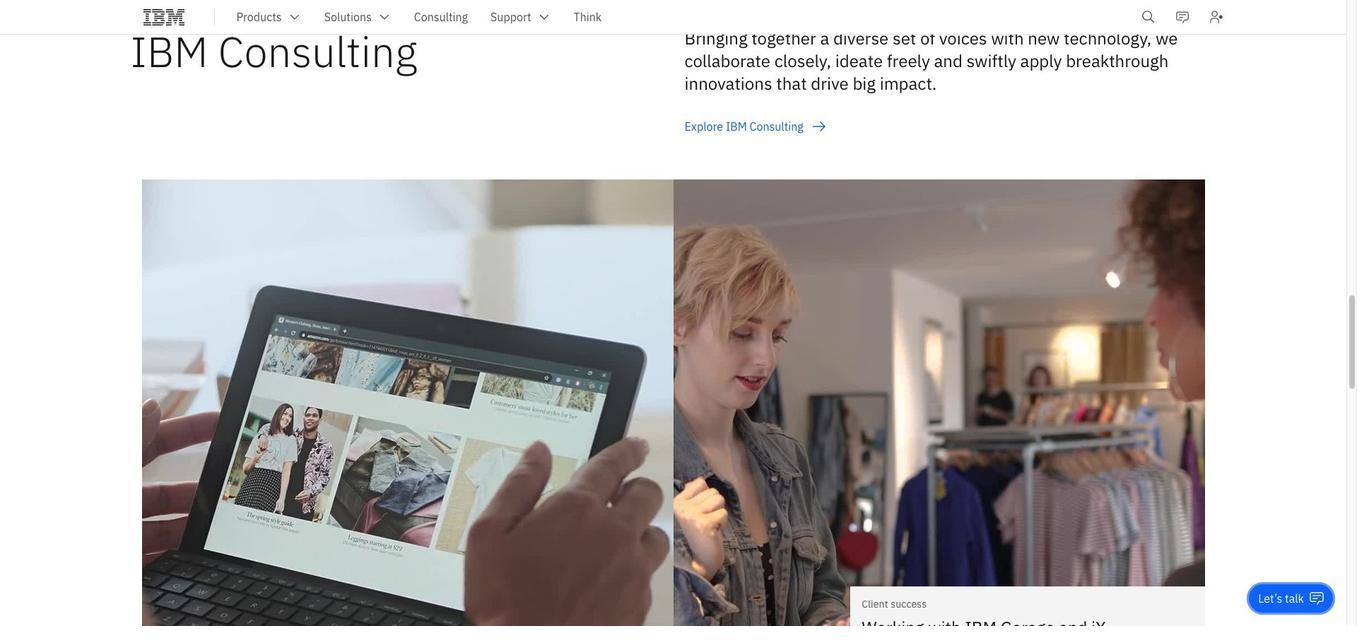 Task type: locate. For each thing, give the bounding box(es) containing it.
let's talk element
[[1259, 591, 1305, 607]]



